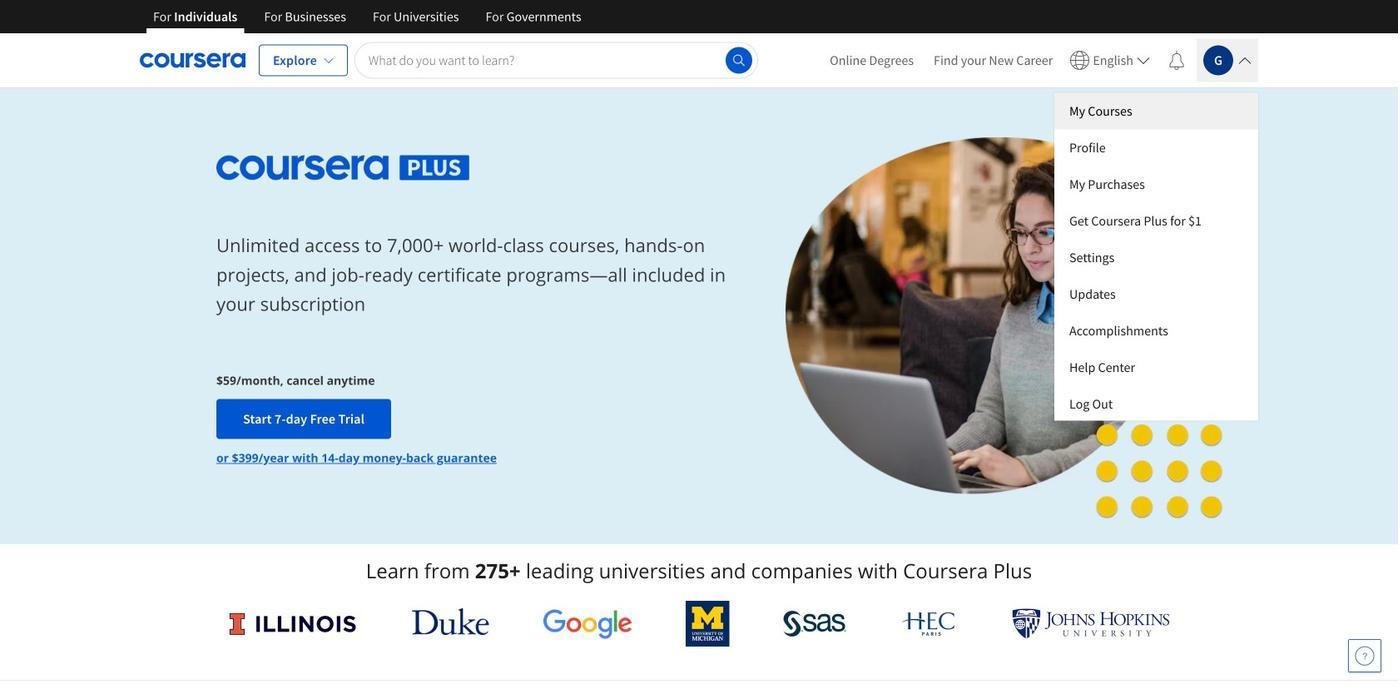Task type: vqa. For each thing, say whether or not it's contained in the screenshot.
third What from the top of the page
no



Task type: locate. For each thing, give the bounding box(es) containing it.
coursera image
[[140, 47, 246, 74]]

coursera plus image
[[216, 155, 470, 180]]

duke university image
[[412, 609, 489, 635]]

university of illinois at urbana-champaign image
[[228, 611, 358, 637]]

help center image
[[1355, 646, 1375, 666]]

None search field
[[355, 42, 758, 79]]

university of michigan image
[[686, 601, 730, 647]]

menu
[[1055, 93, 1259, 421]]

hec paris image
[[901, 607, 959, 641]]



Task type: describe. For each thing, give the bounding box(es) containing it.
What do you want to learn? text field
[[355, 42, 758, 79]]

johns hopkins university image
[[1012, 609, 1171, 639]]

google image
[[543, 609, 633, 639]]

banner navigation
[[140, 0, 595, 33]]

sas image
[[783, 611, 847, 637]]



